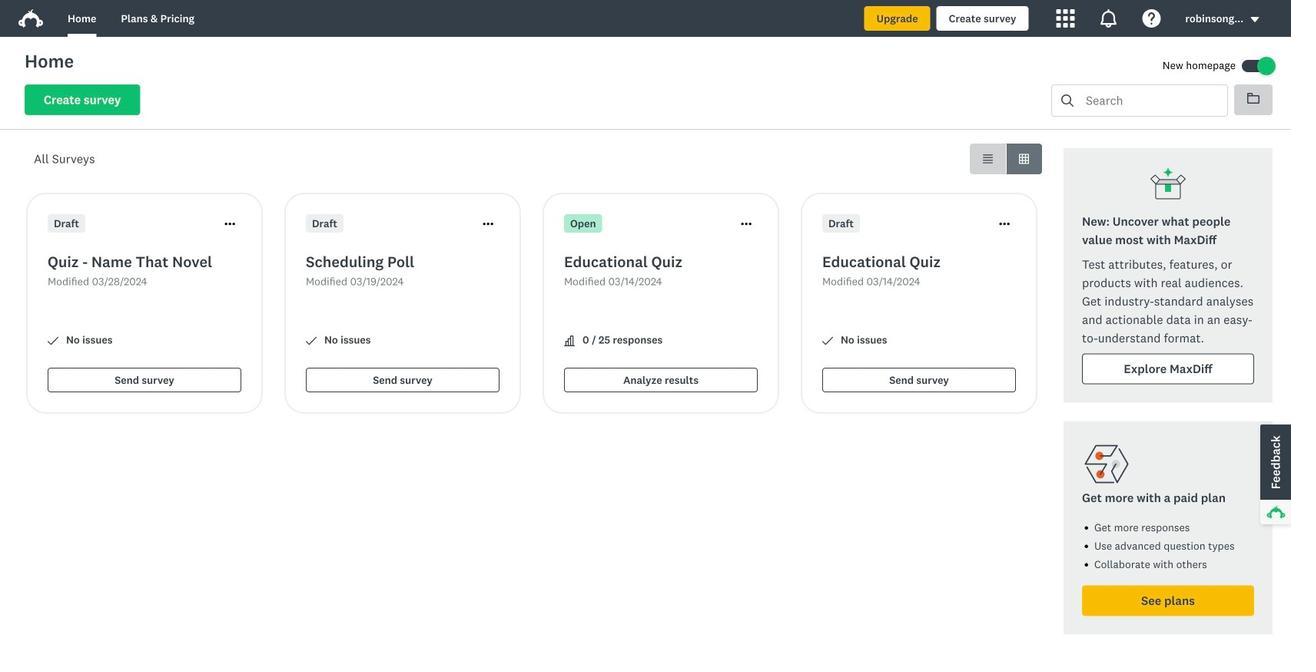 Task type: describe. For each thing, give the bounding box(es) containing it.
2 folders image from the top
[[1248, 93, 1260, 104]]

1 folders image from the top
[[1248, 92, 1260, 105]]

response based pricing icon image
[[1082, 440, 1132, 489]]

no issues image
[[823, 336, 833, 347]]

1 brand logo image from the top
[[18, 6, 43, 31]]

help icon image
[[1143, 9, 1161, 28]]

notification center icon image
[[1100, 9, 1118, 28]]

Search text field
[[1074, 85, 1228, 116]]



Task type: locate. For each thing, give the bounding box(es) containing it.
group
[[970, 144, 1043, 175]]

2 no issues image from the left
[[306, 336, 317, 347]]

2 brand logo image from the top
[[18, 9, 43, 28]]

folders image
[[1248, 92, 1260, 105], [1248, 93, 1260, 104]]

max diff icon image
[[1150, 167, 1187, 204]]

dropdown arrow icon image
[[1250, 14, 1261, 25], [1251, 17, 1260, 22]]

0 horizontal spatial no issues image
[[48, 336, 58, 347]]

products icon image
[[1057, 9, 1075, 28], [1057, 9, 1075, 28]]

no issues image
[[48, 336, 58, 347], [306, 336, 317, 347]]

search image
[[1062, 95, 1074, 107]]

1 horizontal spatial no issues image
[[306, 336, 317, 347]]

brand logo image
[[18, 6, 43, 31], [18, 9, 43, 28]]

response count image
[[564, 336, 575, 347], [564, 336, 575, 347]]

1 no issues image from the left
[[48, 336, 58, 347]]

search image
[[1062, 95, 1074, 107]]



Task type: vqa. For each thing, say whether or not it's contained in the screenshot.
1st Brand logo from the bottom
yes



